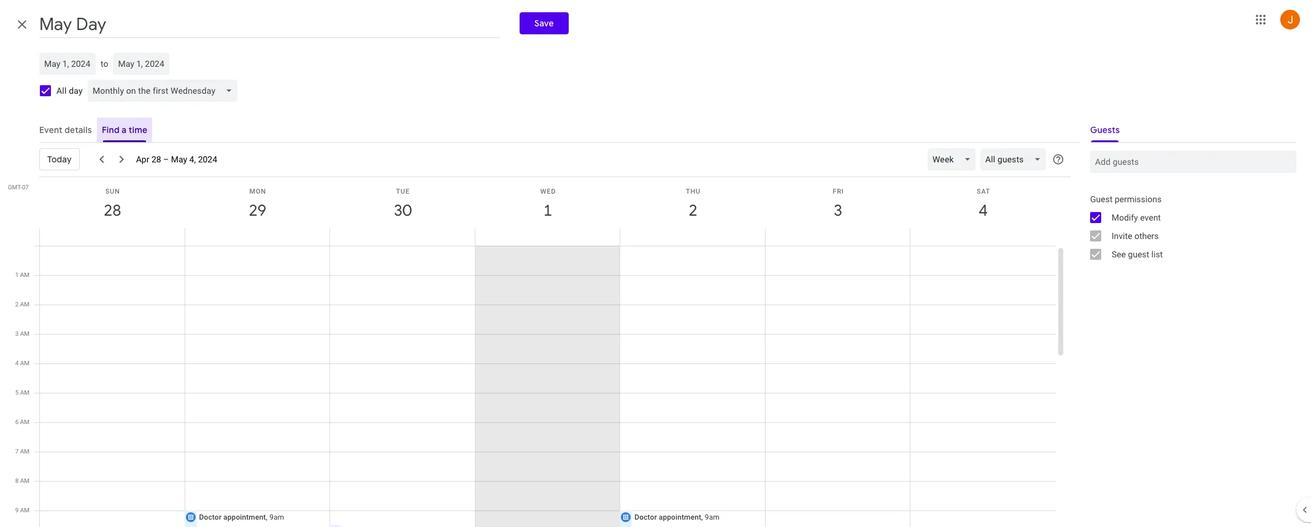 Task type: locate. For each thing, give the bounding box(es) containing it.
28
[[151, 155, 161, 164], [103, 201, 120, 221]]

0 horizontal spatial ,
[[266, 514, 268, 522]]

sun 28
[[103, 188, 120, 221]]

1 horizontal spatial doctor
[[635, 514, 657, 522]]

row containing doctor appointment
[[34, 245, 1056, 528]]

1 horizontal spatial appointment
[[659, 514, 701, 522]]

apr
[[136, 155, 149, 164]]

1 horizontal spatial 3
[[833, 201, 842, 221]]

1 horizontal spatial 4
[[978, 201, 987, 221]]

save
[[535, 18, 554, 29]]

0 vertical spatial 2
[[688, 201, 697, 221]]

8 am from the top
[[20, 478, 29, 485]]

28 inside column header
[[103, 201, 120, 221]]

4 am from the top
[[20, 360, 29, 367]]

3 inside fri 3
[[833, 201, 842, 221]]

0 horizontal spatial 3
[[15, 331, 19, 337]]

am down 2 am
[[20, 331, 29, 337]]

End date text field
[[118, 56, 165, 71]]

3 am from the top
[[20, 331, 29, 337]]

0 vertical spatial 4
[[978, 201, 987, 221]]

doctor appointment , 9am
[[199, 514, 284, 522], [635, 514, 720, 522]]

thursday, may 2 element
[[679, 197, 707, 225]]

1 horizontal spatial 9am
[[705, 514, 720, 522]]

event
[[1140, 213, 1161, 223]]

0 horizontal spatial 4
[[15, 360, 19, 367]]

row inside grid
[[34, 245, 1056, 528]]

2 appointment from the left
[[659, 514, 701, 522]]

am up 3 am
[[20, 301, 29, 308]]

1 am from the top
[[20, 272, 29, 279]]

4 down sat
[[978, 201, 987, 221]]

others
[[1135, 231, 1159, 241]]

saturday, may 4 element
[[969, 197, 998, 225]]

2 down thu
[[688, 201, 697, 221]]

group
[[1081, 190, 1297, 264]]

1 vertical spatial 3
[[15, 331, 19, 337]]

1 vertical spatial 28
[[103, 201, 120, 221]]

0 vertical spatial 28
[[151, 155, 161, 164]]

1 horizontal spatial 1
[[543, 201, 552, 221]]

0 horizontal spatial 28
[[103, 201, 120, 221]]

0 horizontal spatial 1
[[15, 272, 19, 279]]

navigation toolbar
[[39, 142, 1071, 177]]

3 column header
[[765, 177, 911, 246]]

4
[[978, 201, 987, 221], [15, 360, 19, 367]]

grid containing 28
[[0, 177, 1066, 528]]

1 down wed
[[543, 201, 552, 221]]

grid
[[0, 177, 1066, 528]]

day
[[69, 86, 83, 96]]

5 am from the top
[[20, 390, 29, 396]]

6 am from the top
[[20, 419, 29, 426]]

2
[[688, 201, 697, 221], [15, 301, 19, 308]]

0 horizontal spatial doctor
[[199, 514, 222, 522]]

7 am
[[15, 449, 29, 455]]

am
[[20, 272, 29, 279], [20, 301, 29, 308], [20, 331, 29, 337], [20, 360, 29, 367], [20, 390, 29, 396], [20, 419, 29, 426], [20, 449, 29, 455], [20, 478, 29, 485], [20, 507, 29, 514]]

28 inside navigation "toolbar"
[[151, 155, 161, 164]]

6
[[15, 419, 19, 426]]

sat 4
[[977, 188, 991, 221]]

thu 2
[[686, 188, 701, 221]]

4 up 5 at the bottom
[[15, 360, 19, 367]]

am right the '9' at the bottom left of page
[[20, 507, 29, 514]]

8
[[15, 478, 19, 485]]

0 vertical spatial 3
[[833, 201, 842, 221]]

1 9am from the left
[[269, 514, 284, 522]]

am down 3 am
[[20, 360, 29, 367]]

1 horizontal spatial ,
[[701, 514, 703, 522]]

0 horizontal spatial 9am
[[269, 514, 284, 522]]

invite others
[[1112, 231, 1159, 241]]

1 horizontal spatial 28
[[151, 155, 161, 164]]

3 up 4 am
[[15, 331, 19, 337]]

may
[[171, 155, 187, 164]]

2 doctor appointment , 9am from the left
[[635, 514, 720, 522]]

2 up 3 am
[[15, 301, 19, 308]]

cell
[[475, 245, 621, 528], [40, 246, 185, 528], [184, 246, 330, 528], [329, 246, 475, 528], [619, 246, 766, 528], [766, 246, 911, 528], [911, 246, 1056, 528]]

apr 28 – may 4, 2024
[[136, 155, 217, 164]]

1
[[543, 201, 552, 221], [15, 272, 19, 279]]

,
[[266, 514, 268, 522], [701, 514, 703, 522]]

1 appointment from the left
[[223, 514, 266, 522]]

9 am from the top
[[20, 507, 29, 514]]

9am
[[269, 514, 284, 522], [705, 514, 720, 522]]

None field
[[88, 80, 242, 102], [928, 148, 981, 171], [981, 148, 1051, 171], [88, 80, 242, 102], [928, 148, 981, 171], [981, 148, 1051, 171]]

4 inside sat 4
[[978, 201, 987, 221]]

am for 5 am
[[20, 390, 29, 396]]

1 vertical spatial 2
[[15, 301, 19, 308]]

am right 8 in the left bottom of the page
[[20, 478, 29, 485]]

tuesday, april 30 element
[[389, 197, 417, 225]]

see
[[1112, 250, 1126, 260]]

2 am from the top
[[20, 301, 29, 308]]

am right 7
[[20, 449, 29, 455]]

Start date text field
[[44, 56, 91, 71]]

1 , from the left
[[266, 514, 268, 522]]

1 horizontal spatial doctor appointment , 9am
[[635, 514, 720, 522]]

4,
[[189, 155, 196, 164]]

3 down the fri
[[833, 201, 842, 221]]

1 vertical spatial 1
[[15, 272, 19, 279]]

sat
[[977, 188, 991, 196]]

29 column header
[[184, 177, 330, 246]]

28 for apr 28 – may 4, 2024
[[151, 155, 161, 164]]

friday, may 3 element
[[824, 197, 852, 225]]

2 inside thu 2
[[688, 201, 697, 221]]

appointment
[[223, 514, 266, 522], [659, 514, 701, 522]]

1 horizontal spatial 2
[[688, 201, 697, 221]]

am for 4 am
[[20, 360, 29, 367]]

sun
[[105, 188, 120, 196]]

28 down sun
[[103, 201, 120, 221]]

am for 1 am
[[20, 272, 29, 279]]

am right 5 at the bottom
[[20, 390, 29, 396]]

am up 2 am
[[20, 272, 29, 279]]

today button
[[39, 145, 80, 174]]

0 horizontal spatial doctor appointment , 9am
[[199, 514, 284, 522]]

0 vertical spatial 1
[[543, 201, 552, 221]]

3
[[833, 201, 842, 221], [15, 331, 19, 337]]

0 horizontal spatial appointment
[[223, 514, 266, 522]]

7 am from the top
[[20, 449, 29, 455]]

28 left –
[[151, 155, 161, 164]]

save button
[[520, 12, 569, 34]]

1 up 2 am
[[15, 272, 19, 279]]

1 vertical spatial 4
[[15, 360, 19, 367]]

row
[[34, 245, 1056, 528]]

am right 6
[[20, 419, 29, 426]]

doctor
[[199, 514, 222, 522], [635, 514, 657, 522]]



Task type: vqa. For each thing, say whether or not it's contained in the screenshot.


Task type: describe. For each thing, give the bounding box(es) containing it.
1 doctor appointment , 9am from the left
[[199, 514, 284, 522]]

30 column header
[[330, 177, 475, 246]]

wednesday, may 1 element
[[534, 197, 562, 225]]

am for 2 am
[[20, 301, 29, 308]]

tue
[[396, 188, 410, 196]]

group containing guest permissions
[[1081, 190, 1297, 264]]

28 column header
[[39, 177, 185, 246]]

2 doctor from the left
[[635, 514, 657, 522]]

see guest list
[[1112, 250, 1163, 260]]

wed
[[540, 188, 556, 196]]

07
[[22, 184, 29, 191]]

4 column header
[[910, 177, 1056, 246]]

9
[[15, 507, 19, 514]]

9 am
[[15, 507, 29, 514]]

8 am
[[15, 478, 29, 485]]

2 am
[[15, 301, 29, 308]]

7
[[15, 449, 19, 455]]

2024
[[198, 155, 217, 164]]

4 am
[[15, 360, 29, 367]]

fri
[[833, 188, 844, 196]]

permissions
[[1115, 195, 1162, 204]]

29
[[248, 201, 266, 221]]

1 inside wed 1
[[543, 201, 552, 221]]

mon
[[249, 188, 266, 196]]

5 am
[[15, 390, 29, 396]]

am for 3 am
[[20, 331, 29, 337]]

modify event
[[1112, 213, 1161, 223]]

–
[[163, 155, 169, 164]]

modify
[[1112, 213, 1138, 223]]

28 for sun 28
[[103, 201, 120, 221]]

today
[[47, 154, 72, 165]]

to
[[101, 59, 108, 69]]

am for 7 am
[[20, 449, 29, 455]]

Title text field
[[39, 11, 500, 38]]

am for 9 am
[[20, 507, 29, 514]]

3 am
[[15, 331, 29, 337]]

guest permissions
[[1090, 195, 1162, 204]]

0 horizontal spatial 2
[[15, 301, 19, 308]]

30
[[393, 201, 411, 221]]

2 column header
[[620, 177, 766, 246]]

am for 8 am
[[20, 478, 29, 485]]

all day
[[56, 86, 83, 96]]

1 column header
[[475, 177, 621, 246]]

monday, april 29 element
[[244, 197, 272, 225]]

1 doctor from the left
[[199, 514, 222, 522]]

Guests text field
[[1095, 151, 1292, 173]]

6 am
[[15, 419, 29, 426]]

gmt-07
[[8, 184, 29, 191]]

guest
[[1090, 195, 1113, 204]]

wed 1
[[540, 188, 556, 221]]

fri 3
[[833, 188, 844, 221]]

invite
[[1112, 231, 1133, 241]]

am for 6 am
[[20, 419, 29, 426]]

thu
[[686, 188, 701, 196]]

2 9am from the left
[[705, 514, 720, 522]]

list
[[1152, 250, 1163, 260]]

sunday, april 28 element
[[98, 197, 127, 225]]

1 am
[[15, 272, 29, 279]]

2 , from the left
[[701, 514, 703, 522]]

5
[[15, 390, 19, 396]]

guest
[[1128, 250, 1150, 260]]

all
[[56, 86, 67, 96]]

gmt-
[[8, 184, 22, 191]]

mon 29
[[248, 188, 266, 221]]

tue 30
[[393, 188, 411, 221]]



